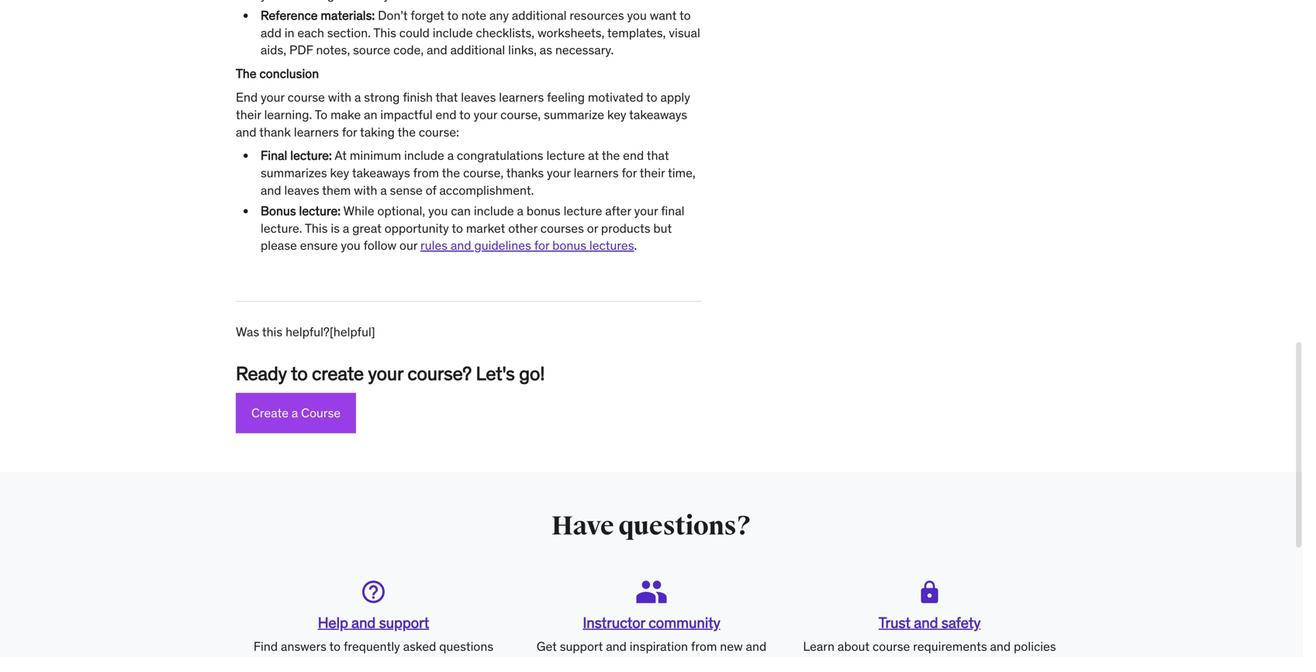 Task type: locate. For each thing, give the bounding box(es) containing it.
1 vertical spatial bonus
[[552, 238, 587, 253]]

at
[[335, 148, 347, 163]]

bonus down courses
[[552, 238, 587, 253]]

the down impactful
[[398, 124, 416, 140]]

create a course
[[251, 405, 341, 421]]

additional down checklists,
[[450, 42, 505, 58]]

want
[[650, 7, 677, 23]]

support inside instructor community get support and inspiration from new and experienced instructors.
[[560, 638, 603, 654]]

1 vertical spatial takeaways
[[352, 165, 410, 181]]

help
[[318, 613, 348, 632]]

lectures
[[590, 238, 634, 253]]

include down note
[[433, 25, 473, 41]]

course,
[[500, 107, 541, 123], [463, 165, 504, 181]]

trust and safety learn about course requirements and policies for instructors and learners.
[[803, 613, 1056, 657]]

lecture: up is
[[299, 203, 341, 219]]

a left sense
[[380, 182, 387, 198]]

the conclusion end your course with a strong finish that leaves learners feeling motivated to apply their learning. to make an impactful end to your course, summarize key takeaways and thank learners for taking the course:
[[236, 66, 690, 140]]

with inside the conclusion end your course with a strong finish that leaves learners feeling motivated to apply their learning. to make an impactful end to your course, summarize key takeaways and thank learners for taking the course:
[[328, 89, 352, 105]]

congratulations
[[457, 148, 543, 163]]

1 vertical spatial from
[[691, 638, 717, 654]]

2 horizontal spatial learners
[[574, 165, 619, 181]]

the
[[398, 124, 416, 140], [602, 148, 620, 163], [442, 165, 460, 181]]

end right at
[[623, 148, 644, 163]]

and right new
[[746, 638, 767, 654]]

include
[[433, 25, 473, 41], [404, 148, 444, 163], [474, 203, 514, 219]]

1 horizontal spatial with
[[354, 182, 377, 198]]

0 horizontal spatial this
[[305, 220, 328, 236]]

a down course:
[[447, 148, 454, 163]]

0 vertical spatial their
[[236, 107, 261, 123]]

takeaways down apply
[[629, 107, 687, 123]]

1 horizontal spatial end
[[623, 148, 644, 163]]

help and support icon image
[[362, 581, 385, 603]]

1 vertical spatial key
[[330, 165, 349, 181]]

1 vertical spatial learners
[[294, 124, 339, 140]]

aids,
[[261, 42, 286, 58]]

0 vertical spatial lecture
[[546, 148, 585, 163]]

feeling
[[547, 89, 585, 105]]

1 horizontal spatial support
[[560, 638, 603, 654]]

key
[[607, 107, 626, 123], [330, 165, 349, 181]]

takeaways down minimum
[[352, 165, 410, 181]]

0 vertical spatial end
[[436, 107, 457, 123]]

0 vertical spatial leaves
[[461, 89, 496, 105]]

learners down to
[[294, 124, 339, 140]]

you
[[627, 7, 647, 23], [428, 203, 448, 219], [341, 238, 361, 253]]

and up learners.
[[990, 638, 1011, 654]]

instructor community icon image
[[637, 581, 667, 603]]

0 horizontal spatial course
[[288, 89, 325, 105]]

pdf
[[289, 42, 313, 58]]

1 vertical spatial the
[[602, 148, 620, 163]]

this down don't at the top left of the page
[[373, 25, 396, 41]]

include up the market
[[474, 203, 514, 219]]

1 vertical spatial lecture
[[564, 203, 602, 219]]

1 vertical spatial this
[[305, 220, 328, 236]]

was this helpful? [helpful]
[[236, 324, 375, 340]]

1 vertical spatial course,
[[463, 165, 504, 181]]

that inside the conclusion end your course with a strong finish that leaves learners feeling motivated to apply their learning. to make an impactful end to your course, summarize key takeaways and thank learners for taking the course:
[[436, 89, 458, 105]]

0 vertical spatial bonus
[[527, 203, 561, 219]]

1 horizontal spatial this
[[373, 25, 396, 41]]

instructor
[[583, 613, 645, 632]]

course, inside at minimum include a congratulations lecture at the end that summarizes key takeaways from the course, thanks your learners for their time, and leaves them with a sense of accomplishment.
[[463, 165, 504, 181]]

this up the ensure
[[305, 220, 328, 236]]

1 vertical spatial course
[[873, 638, 910, 654]]

the up can
[[442, 165, 460, 181]]

their down end
[[236, 107, 261, 123]]

have
[[551, 510, 614, 542]]

a right is
[[343, 220, 349, 236]]

0 horizontal spatial takeaways
[[352, 165, 410, 181]]

for inside at minimum include a congratulations lecture at the end that summarizes key takeaways from the course, thanks your learners for their time, and leaves them with a sense of accomplishment.
[[622, 165, 637, 181]]

your up but
[[634, 203, 658, 219]]

bonus up courses
[[527, 203, 561, 219]]

1 vertical spatial that
[[647, 148, 669, 163]]

forget
[[411, 7, 444, 23]]

key down motivated
[[607, 107, 626, 123]]

troubleshooting
[[328, 656, 416, 657]]

to down can
[[452, 220, 463, 236]]

with up while
[[354, 182, 377, 198]]

course inside the conclusion end your course with a strong finish that leaves learners feeling motivated to apply their learning. to make an impactful end to your course, summarize key takeaways and thank learners for taking the course:
[[288, 89, 325, 105]]

is
[[331, 220, 340, 236]]

support
[[379, 613, 429, 632], [560, 638, 603, 654]]

and inside don't forget to note any additional resources you want to add in each section. this could include checklists, worksheets, templates, visual aids, pdf notes, source code, and additional links, as necessary.
[[427, 42, 447, 58]]

and inside at minimum include a congratulations lecture at the end that summarizes key takeaways from the course, thanks your learners for their time, and leaves them with a sense of accomplishment.
[[261, 182, 281, 198]]

1 horizontal spatial key
[[607, 107, 626, 123]]

you up templates,
[[627, 7, 647, 23]]

0 horizontal spatial end
[[436, 107, 457, 123]]

course, up accomplishment.
[[463, 165, 504, 181]]

1 horizontal spatial additional
[[512, 7, 567, 23]]

a inside create a course link
[[292, 405, 298, 421]]

for down other
[[534, 238, 549, 253]]

0 horizontal spatial from
[[413, 165, 439, 181]]

a up make
[[355, 89, 361, 105]]

lecture:
[[290, 148, 332, 163], [299, 203, 341, 219]]

1 horizontal spatial takeaways
[[629, 107, 687, 123]]

additional up as
[[512, 7, 567, 23]]

you down of
[[428, 203, 448, 219]]

0 vertical spatial the
[[398, 124, 416, 140]]

1 vertical spatial their
[[640, 165, 665, 181]]

instructors
[[872, 656, 931, 657]]

create
[[312, 362, 364, 385]]

1 horizontal spatial leaves
[[461, 89, 496, 105]]

ready to create your course? let's go!
[[236, 362, 545, 385]]

learners left feeling
[[499, 89, 544, 105]]

2 vertical spatial you
[[341, 238, 361, 253]]

to down 'help'
[[329, 638, 341, 654]]

lecture inside at minimum include a congratulations lecture at the end that summarizes key takeaways from the course, thanks your learners for their time, and leaves them with a sense of accomplishment.
[[546, 148, 585, 163]]

bonus
[[261, 203, 296, 219]]

final lecture:
[[261, 148, 332, 163]]

course, up congratulations
[[500, 107, 541, 123]]

the right at
[[602, 148, 620, 163]]

their left time,
[[640, 165, 665, 181]]

1 vertical spatial lecture:
[[299, 203, 341, 219]]

to
[[447, 7, 459, 23], [680, 7, 691, 23], [646, 89, 658, 105], [459, 107, 471, 123], [452, 220, 463, 236], [291, 362, 308, 385], [329, 638, 341, 654]]

additional
[[512, 7, 567, 23], [450, 42, 505, 58]]

include down course:
[[404, 148, 444, 163]]

2 horizontal spatial you
[[627, 7, 647, 23]]

each
[[298, 25, 324, 41]]

0 horizontal spatial key
[[330, 165, 349, 181]]

0 vertical spatial from
[[413, 165, 439, 181]]

questions?
[[619, 510, 752, 542]]

0 vertical spatial this
[[373, 25, 396, 41]]

1 horizontal spatial course
[[873, 638, 910, 654]]

0 vertical spatial key
[[607, 107, 626, 123]]

lecture.
[[261, 220, 302, 236]]

and
[[427, 42, 447, 58], [236, 124, 257, 140], [261, 182, 281, 198], [451, 238, 471, 253], [352, 613, 376, 632], [914, 613, 938, 632], [606, 638, 627, 654], [746, 638, 767, 654], [990, 638, 1011, 654], [265, 656, 286, 657], [419, 656, 439, 657], [934, 656, 955, 657]]

end up course:
[[436, 107, 457, 123]]

2 vertical spatial the
[[442, 165, 460, 181]]

any
[[489, 7, 509, 23]]

end
[[436, 107, 457, 123], [623, 148, 644, 163]]

find
[[254, 638, 278, 654]]

0 vertical spatial you
[[627, 7, 647, 23]]

1 vertical spatial include
[[404, 148, 444, 163]]

leaves inside the conclusion end your course with a strong finish that leaves learners feeling motivated to apply their learning. to make an impactful end to your course, summarize key takeaways and thank learners for taking the course:
[[461, 89, 496, 105]]

for down make
[[342, 124, 357, 140]]

a
[[355, 89, 361, 105], [447, 148, 454, 163], [380, 182, 387, 198], [517, 203, 524, 219], [343, 220, 349, 236], [292, 405, 298, 421]]

from up of
[[413, 165, 439, 181]]

that up time,
[[647, 148, 669, 163]]

optional,
[[377, 203, 425, 219]]

have questions?
[[551, 510, 752, 542]]

include inside at minimum include a congratulations lecture at the end that summarizes key takeaways from the course, thanks your learners for their time, and leaves them with a sense of accomplishment.
[[404, 148, 444, 163]]

0 horizontal spatial support
[[379, 613, 429, 632]]

2 horizontal spatial the
[[602, 148, 620, 163]]

you inside don't forget to note any additional resources you want to add in each section. this could include checklists, worksheets, templates, visual aids, pdf notes, source code, and additional links, as necessary.
[[627, 7, 647, 23]]

that right finish
[[436, 89, 458, 105]]

a right create
[[292, 405, 298, 421]]

that for time,
[[647, 148, 669, 163]]

with up make
[[328, 89, 352, 105]]

was
[[236, 324, 259, 340]]

learning.
[[264, 107, 312, 123]]

lecture: for lecture.
[[299, 203, 341, 219]]

bonus inside while optional, you can include a bonus lecture after your final lecture. this is a great opportunity to market other courses or products but please ensure you follow our
[[527, 203, 561, 219]]

0 horizontal spatial their
[[236, 107, 261, 123]]

necessary.
[[555, 42, 614, 58]]

leaves down summarizes
[[284, 182, 319, 198]]

opportunity
[[385, 220, 449, 236]]

lecture left at
[[546, 148, 585, 163]]

end inside the conclusion end your course with a strong finish that leaves learners feeling motivated to apply their learning. to make an impactful end to your course, summarize key takeaways and thank learners for taking the course:
[[436, 107, 457, 123]]

0 vertical spatial takeaways
[[629, 107, 687, 123]]

instructor community link
[[583, 613, 720, 632]]

this
[[262, 324, 283, 340]]

and down find
[[265, 656, 286, 657]]

your right thanks at the left top of page
[[547, 165, 571, 181]]

from up the instructors.
[[691, 638, 717, 654]]

takeaways inside at minimum include a congratulations lecture at the end that summarizes key takeaways from the course, thanks your learners for their time, and leaves them with a sense of accomplishment.
[[352, 165, 410, 181]]

0 horizontal spatial the
[[398, 124, 416, 140]]

course up instructors
[[873, 638, 910, 654]]

1 vertical spatial additional
[[450, 42, 505, 58]]

a inside the conclusion end your course with a strong finish that leaves learners feeling motivated to apply their learning. to make an impactful end to your course, summarize key takeaways and thank learners for taking the course:
[[355, 89, 361, 105]]

and left thank
[[236, 124, 257, 140]]

0 horizontal spatial leaves
[[284, 182, 319, 198]]

with inside at minimum include a congratulations lecture at the end that summarizes key takeaways from the course, thanks your learners for their time, and leaves them with a sense of accomplishment.
[[354, 182, 377, 198]]

support up asked
[[379, 613, 429, 632]]

get
[[537, 638, 557, 654]]

1 vertical spatial support
[[560, 638, 603, 654]]

0 vertical spatial course
[[288, 89, 325, 105]]

0 vertical spatial support
[[379, 613, 429, 632]]

0 horizontal spatial you
[[341, 238, 361, 253]]

at
[[588, 148, 599, 163]]

from inside at minimum include a congratulations lecture at the end that summarizes key takeaways from the course, thanks your learners for their time, and leaves them with a sense of accomplishment.
[[413, 165, 439, 181]]

while optional, you can include a bonus lecture after your final lecture. this is a great opportunity to market other courses or products but please ensure you follow our
[[261, 203, 685, 253]]

0 horizontal spatial that
[[436, 89, 458, 105]]

make
[[331, 107, 361, 123]]

for up the after
[[622, 165, 637, 181]]

learners
[[499, 89, 544, 105], [294, 124, 339, 140], [574, 165, 619, 181]]

2 vertical spatial include
[[474, 203, 514, 219]]

experienced
[[585, 656, 653, 657]]

support right get
[[560, 638, 603, 654]]

key down at
[[330, 165, 349, 181]]

leaves right finish
[[461, 89, 496, 105]]

visual
[[669, 25, 700, 41]]

your up learning.
[[261, 89, 285, 105]]

1 vertical spatial with
[[354, 182, 377, 198]]

for down the about
[[853, 656, 869, 657]]

learners.
[[958, 656, 1006, 657]]

1 horizontal spatial that
[[647, 148, 669, 163]]

1 horizontal spatial their
[[640, 165, 665, 181]]

instructor community get support and inspiration from new and experienced instructors.
[[537, 613, 767, 657]]

0 vertical spatial course,
[[500, 107, 541, 123]]

and up 'bonus'
[[261, 182, 281, 198]]

1 horizontal spatial you
[[428, 203, 448, 219]]

lecture up or
[[564, 203, 602, 219]]

let's
[[476, 362, 515, 385]]

learners down at
[[574, 165, 619, 181]]

please
[[261, 238, 297, 253]]

0 vertical spatial that
[[436, 89, 458, 105]]

1 vertical spatial leaves
[[284, 182, 319, 198]]

takeaways inside the conclusion end your course with a strong finish that leaves learners feeling motivated to apply their learning. to make an impactful end to your course, summarize key takeaways and thank learners for taking the course:
[[629, 107, 687, 123]]

0 vertical spatial with
[[328, 89, 352, 105]]

this inside don't forget to note any additional resources you want to add in each section. this could include checklists, worksheets, templates, visual aids, pdf notes, source code, and additional links, as necessary.
[[373, 25, 396, 41]]

trust
[[879, 613, 911, 632]]

learners inside at minimum include a congratulations lecture at the end that summarizes key takeaways from the course, thanks your learners for their time, and leaves them with a sense of accomplishment.
[[574, 165, 619, 181]]

1 vertical spatial end
[[623, 148, 644, 163]]

inspiration
[[630, 638, 688, 654]]

can
[[451, 203, 471, 219]]

1 horizontal spatial from
[[691, 638, 717, 654]]

lecture: for key
[[290, 148, 332, 163]]

the inside the conclusion end your course with a strong finish that leaves learners feeling motivated to apply their learning. to make an impactful end to your course, summarize key takeaways and thank learners for taking the course:
[[398, 124, 416, 140]]

and right rules
[[451, 238, 471, 253]]

0 vertical spatial lecture:
[[290, 148, 332, 163]]

that inside at minimum include a congratulations lecture at the end that summarizes key takeaways from the course, thanks your learners for their time, and leaves them with a sense of accomplishment.
[[647, 148, 669, 163]]

0 vertical spatial include
[[433, 25, 473, 41]]

this
[[373, 25, 396, 41], [305, 220, 328, 236]]

and down could on the top left
[[427, 42, 447, 58]]

your right create
[[368, 362, 403, 385]]

while
[[343, 203, 374, 219]]

end inside at minimum include a congratulations lecture at the end that summarizes key takeaways from the course, thanks your learners for their time, and leaves them with a sense of accomplishment.
[[623, 148, 644, 163]]

course up to
[[288, 89, 325, 105]]

in
[[285, 25, 295, 41]]

guidelines
[[474, 238, 531, 253]]

with
[[328, 89, 352, 105], [354, 182, 377, 198]]

2 vertical spatial learners
[[574, 165, 619, 181]]

include inside while optional, you can include a bonus lecture after your final lecture. this is a great opportunity to market other courses or products but please ensure you follow our
[[474, 203, 514, 219]]

you down great
[[341, 238, 361, 253]]

lecture: up summarizes
[[290, 148, 332, 163]]

your inside at minimum include a congratulations lecture at the end that summarizes key takeaways from the course, thanks your learners for their time, and leaves them with a sense of accomplishment.
[[547, 165, 571, 181]]

lecture inside while optional, you can include a bonus lecture after your final lecture. this is a great opportunity to market other courses or products but please ensure you follow our
[[564, 203, 602, 219]]

0 vertical spatial learners
[[499, 89, 544, 105]]

0 horizontal spatial with
[[328, 89, 352, 105]]



Task type: describe. For each thing, give the bounding box(es) containing it.
answers
[[281, 638, 327, 654]]

1 horizontal spatial the
[[442, 165, 460, 181]]

and down trust and safety icon
[[914, 613, 938, 632]]

policies
[[1014, 638, 1056, 654]]

for inside the "trust and safety learn about course requirements and policies for instructors and learners."
[[853, 656, 869, 657]]

templates,
[[607, 25, 666, 41]]

a up other
[[517, 203, 524, 219]]

section.
[[327, 25, 371, 41]]

1 vertical spatial you
[[428, 203, 448, 219]]

follow
[[364, 238, 397, 253]]

about
[[838, 638, 870, 654]]

trust and safety icon image
[[921, 581, 938, 603]]

course inside the "trust and safety learn about course requirements and policies for instructors and learners."
[[873, 638, 910, 654]]

summarizes
[[261, 165, 327, 181]]

resources
[[570, 7, 624, 23]]

to inside while optional, you can include a bonus lecture after your final lecture. this is a great opportunity to market other courses or products but please ensure you follow our
[[452, 220, 463, 236]]

taking
[[360, 124, 395, 140]]

to up the visual
[[680, 7, 691, 23]]

that for impactful
[[436, 89, 458, 105]]

their inside the conclusion end your course with a strong finish that leaves learners feeling motivated to apply their learning. to make an impactful end to your course, summarize key takeaways and thank learners for taking the course:
[[236, 107, 261, 123]]

don't forget to note any additional resources you want to add in each section. this could include checklists, worksheets, templates, visual aids, pdf notes, source code, and additional links, as necessary.
[[261, 7, 700, 58]]

an
[[364, 107, 377, 123]]

market
[[466, 220, 505, 236]]

impactful
[[380, 107, 433, 123]]

thanks
[[506, 165, 544, 181]]

and up frequently
[[352, 613, 376, 632]]

materials:
[[321, 7, 375, 23]]

asked
[[403, 638, 436, 654]]

your inside while optional, you can include a bonus lecture after your final lecture. this is a great opportunity to market other courses or products but please ensure you follow our
[[634, 203, 658, 219]]

your up congratulations
[[474, 107, 497, 123]]

to up congratulations
[[459, 107, 471, 123]]

minimum
[[350, 148, 401, 163]]

our
[[400, 238, 418, 253]]

add
[[261, 25, 282, 41]]

note
[[462, 7, 487, 23]]

key inside at minimum include a congratulations lecture at the end that summarizes key takeaways from the course, thanks your learners for their time, and leaves them with a sense of accomplishment.
[[330, 165, 349, 181]]

finish
[[403, 89, 433, 105]]

accomplishment.
[[439, 182, 534, 198]]

requirements
[[913, 638, 987, 654]]

time,
[[668, 165, 696, 181]]

to left apply
[[646, 89, 658, 105]]

key inside the conclusion end your course with a strong finish that leaves learners feeling motivated to apply their learning. to make an impactful end to your course, summarize key takeaways and thank learners for taking the course:
[[607, 107, 626, 123]]

for inside the conclusion end your course with a strong finish that leaves learners feeling motivated to apply their learning. to make an impactful end to your course, summarize key takeaways and thank learners for taking the course:
[[342, 124, 357, 140]]

after
[[605, 203, 631, 219]]

instructors.
[[656, 656, 719, 657]]

other
[[508, 220, 538, 236]]

courses
[[541, 220, 584, 236]]

0 vertical spatial additional
[[512, 7, 567, 23]]

course:
[[419, 124, 459, 140]]

0 horizontal spatial additional
[[450, 42, 505, 58]]

products
[[601, 220, 651, 236]]

how-
[[442, 656, 470, 657]]

code,
[[393, 42, 424, 58]]

from inside instructor community get support and inspiration from new and experienced instructors.
[[691, 638, 717, 654]]

end
[[236, 89, 258, 105]]

frequently
[[344, 638, 400, 654]]

of
[[426, 182, 436, 198]]

course
[[301, 405, 341, 421]]

1 horizontal spatial learners
[[499, 89, 544, 105]]

motivated
[[588, 89, 643, 105]]

to
[[315, 107, 328, 123]]

summarize
[[544, 107, 604, 123]]

or
[[587, 220, 598, 236]]

and down requirements
[[934, 656, 955, 657]]

reference
[[261, 7, 318, 23]]

links,
[[508, 42, 537, 58]]

apply
[[661, 89, 690, 105]]

include inside don't forget to note any additional resources you want to add in each section. this could include checklists, worksheets, templates, visual aids, pdf notes, source code, and additional links, as necessary.
[[433, 25, 473, 41]]

to inside help and support find answers to frequently asked questions and review troubleshooting and how-t
[[329, 638, 341, 654]]

conclusion
[[260, 66, 319, 82]]

learn
[[803, 638, 835, 654]]

thank
[[259, 124, 291, 140]]

support inside help and support find answers to frequently asked questions and review troubleshooting and how-t
[[379, 613, 429, 632]]

leaves inside at minimum include a congratulations lecture at the end that summarizes key takeaways from the course, thanks your learners for their time, and leaves them with a sense of accomplishment.
[[284, 182, 319, 198]]

but
[[654, 220, 672, 236]]

as
[[540, 42, 552, 58]]

final
[[261, 148, 287, 163]]

final
[[661, 203, 685, 219]]

help and support find answers to frequently asked questions and review troubleshooting and how-t
[[254, 613, 494, 657]]

help and support link
[[318, 613, 429, 632]]

source
[[353, 42, 390, 58]]

and down asked
[[419, 656, 439, 657]]

questions
[[439, 638, 494, 654]]

create a course link
[[236, 393, 356, 433]]

ready
[[236, 362, 287, 385]]

and inside the conclusion end your course with a strong finish that leaves learners feeling motivated to apply their learning. to make an impactful end to your course, summarize key takeaways and thank learners for taking the course:
[[236, 124, 257, 140]]

course, inside the conclusion end your course with a strong finish that leaves learners feeling motivated to apply their learning. to make an impactful end to your course, summarize key takeaways and thank learners for taking the course:
[[500, 107, 541, 123]]

helpful?
[[286, 324, 330, 340]]

review
[[289, 656, 325, 657]]

new
[[720, 638, 743, 654]]

notes,
[[316, 42, 350, 58]]

them
[[322, 182, 351, 198]]

bonus lecture:
[[261, 203, 341, 219]]

at minimum include a congratulations lecture at the end that summarizes key takeaways from the course, thanks your learners for their time, and leaves them with a sense of accomplishment.
[[261, 148, 696, 198]]

their inside at minimum include a congratulations lecture at the end that summarizes key takeaways from the course, thanks your learners for their time, and leaves them with a sense of accomplishment.
[[640, 165, 665, 181]]

to left note
[[447, 7, 459, 23]]

and up experienced
[[606, 638, 627, 654]]

rules and guidelines for bonus lectures link
[[421, 238, 634, 253]]

course?
[[408, 362, 472, 385]]

rules and guidelines for bonus lectures .
[[421, 238, 637, 253]]

safety
[[942, 613, 981, 632]]

0 horizontal spatial learners
[[294, 124, 339, 140]]

trust and safety link
[[879, 613, 981, 632]]

could
[[399, 25, 430, 41]]

[helpful]
[[330, 324, 375, 340]]

strong
[[364, 89, 400, 105]]

the
[[236, 66, 257, 82]]

this inside while optional, you can include a bonus lecture after your final lecture. this is a great opportunity to market other courses or products but please ensure you follow our
[[305, 220, 328, 236]]

to right the "ready"
[[291, 362, 308, 385]]



Task type: vqa. For each thing, say whether or not it's contained in the screenshot.
Related Articles
no



